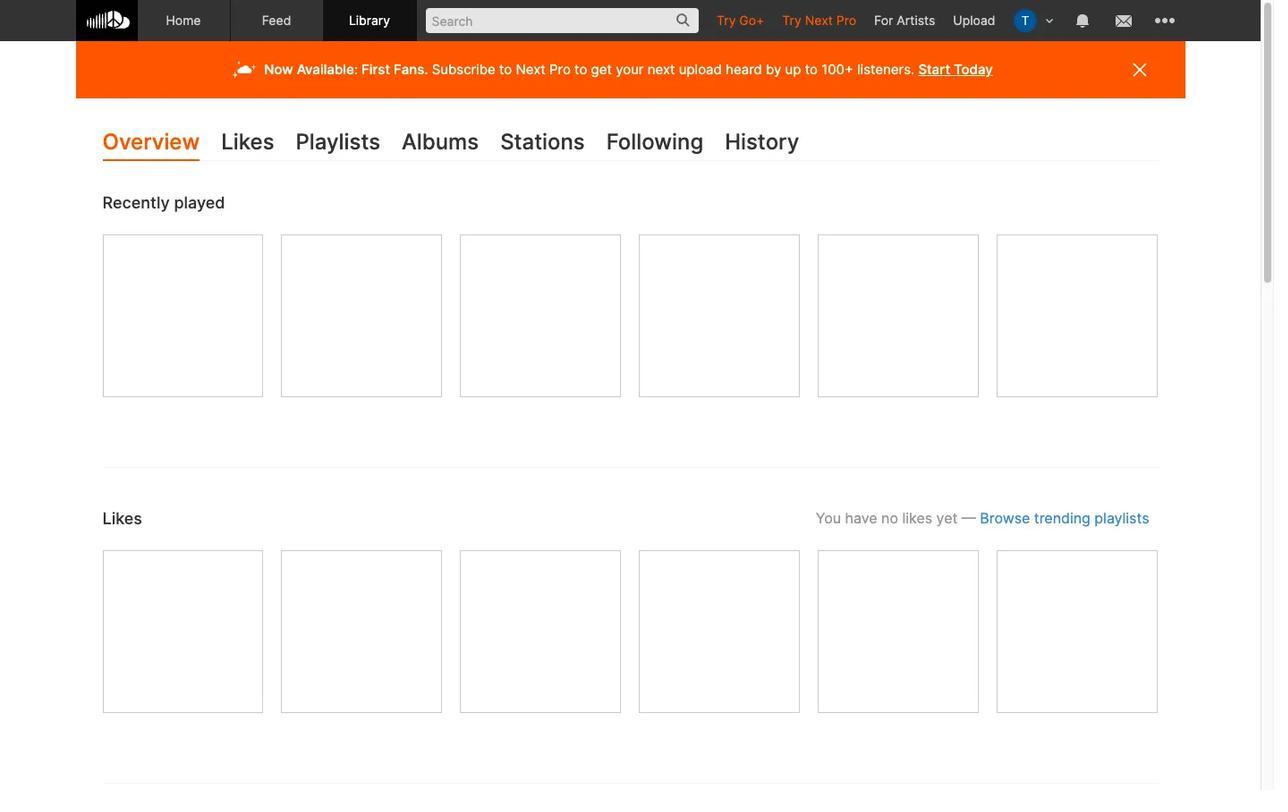 Task type: vqa. For each thing, say whether or not it's contained in the screenshot.
The Kid LAROI. LINK
no



Task type: describe. For each thing, give the bounding box(es) containing it.
albums
[[402, 129, 479, 155]]

fans.
[[394, 61, 428, 78]]

1 horizontal spatial next
[[805, 13, 833, 28]]

your
[[616, 61, 644, 78]]

start today link
[[919, 61, 993, 78]]

try next pro link
[[774, 0, 866, 40]]

following
[[607, 129, 704, 155]]

home
[[166, 13, 201, 28]]

you have no likes yet — browse trending playlists
[[816, 509, 1150, 527]]

upload
[[679, 61, 722, 78]]

likes
[[903, 509, 933, 527]]

playlists link
[[296, 125, 380, 161]]

1 vertical spatial pro
[[550, 61, 571, 78]]

library link
[[324, 0, 417, 41]]

—
[[962, 509, 976, 527]]

3 to from the left
[[805, 61, 818, 78]]

played
[[174, 193, 225, 212]]

playlists
[[296, 129, 380, 155]]

for artists link
[[866, 0, 945, 40]]

start
[[919, 61, 951, 78]]

try go+ link
[[708, 0, 774, 40]]

stations
[[500, 129, 585, 155]]

listeners.
[[858, 61, 915, 78]]

by
[[766, 61, 782, 78]]

1 vertical spatial likes
[[102, 509, 142, 528]]

upload
[[954, 13, 996, 28]]

no
[[882, 509, 899, 527]]

history link
[[725, 125, 800, 161]]

following link
[[607, 125, 704, 161]]

upload link
[[945, 0, 1005, 40]]

you
[[816, 509, 841, 527]]

library
[[349, 13, 390, 28]]

now
[[264, 61, 293, 78]]



Task type: locate. For each thing, give the bounding box(es) containing it.
0 vertical spatial pro
[[837, 13, 857, 28]]

to left get
[[575, 61, 588, 78]]

feed link
[[230, 0, 324, 41]]

overview link
[[102, 125, 200, 161]]

try for try next pro
[[783, 13, 802, 28]]

try next pro
[[783, 13, 857, 28]]

0 vertical spatial next
[[805, 13, 833, 28]]

albums link
[[402, 125, 479, 161]]

try for try go+
[[717, 13, 736, 28]]

1 horizontal spatial try
[[783, 13, 802, 28]]

likes link
[[221, 125, 274, 161]]

have
[[845, 509, 878, 527]]

available:
[[297, 61, 358, 78]]

1 try from the left
[[717, 13, 736, 28]]

pro left for on the top of the page
[[837, 13, 857, 28]]

0 horizontal spatial next
[[516, 61, 546, 78]]

browse trending playlists link
[[980, 509, 1150, 527]]

2 to from the left
[[575, 61, 588, 78]]

first
[[362, 61, 390, 78]]

up
[[786, 61, 802, 78]]

next
[[805, 13, 833, 28], [516, 61, 546, 78]]

0 horizontal spatial to
[[499, 61, 512, 78]]

pro inside the try next pro link
[[837, 13, 857, 28]]

go+
[[740, 13, 765, 28]]

0 horizontal spatial likes
[[102, 509, 142, 528]]

for
[[875, 13, 894, 28]]

1 to from the left
[[499, 61, 512, 78]]

try right go+
[[783, 13, 802, 28]]

feed
[[262, 13, 291, 28]]

next
[[648, 61, 675, 78]]

get
[[591, 61, 612, 78]]

for artists
[[875, 13, 936, 28]]

None search field
[[417, 0, 708, 40]]

next down the search 'search field'
[[516, 61, 546, 78]]

stations link
[[500, 125, 585, 161]]

0 vertical spatial likes
[[221, 129, 274, 155]]

trending
[[1035, 509, 1091, 527]]

now available: first fans. subscribe to next pro to get your next upload heard by up to 100+ listeners. start today
[[264, 61, 993, 78]]

playlists
[[1095, 509, 1150, 527]]

recently played
[[102, 193, 225, 212]]

next up '100+'
[[805, 13, 833, 28]]

0 horizontal spatial pro
[[550, 61, 571, 78]]

recently
[[102, 193, 170, 212]]

overview
[[102, 129, 200, 155]]

heard
[[726, 61, 762, 78]]

2 horizontal spatial to
[[805, 61, 818, 78]]

1 vertical spatial next
[[516, 61, 546, 78]]

100+
[[822, 61, 854, 78]]

1 horizontal spatial pro
[[837, 13, 857, 28]]

2 try from the left
[[783, 13, 802, 28]]

to
[[499, 61, 512, 78], [575, 61, 588, 78], [805, 61, 818, 78]]

tara schultz's avatar element
[[1014, 9, 1037, 32]]

home link
[[137, 0, 230, 41]]

0 horizontal spatial try
[[717, 13, 736, 28]]

try go+
[[717, 13, 765, 28]]

likes
[[221, 129, 274, 155], [102, 509, 142, 528]]

try
[[717, 13, 736, 28], [783, 13, 802, 28]]

1 horizontal spatial to
[[575, 61, 588, 78]]

to right up
[[805, 61, 818, 78]]

browse
[[980, 509, 1031, 527]]

yet
[[937, 509, 958, 527]]

pro
[[837, 13, 857, 28], [550, 61, 571, 78]]

artists
[[897, 13, 936, 28]]

Search search field
[[426, 8, 699, 33]]

today
[[954, 61, 993, 78]]

history
[[725, 129, 800, 155]]

to right subscribe
[[499, 61, 512, 78]]

pro left get
[[550, 61, 571, 78]]

1 horizontal spatial likes
[[221, 129, 274, 155]]

subscribe
[[432, 61, 496, 78]]

try left go+
[[717, 13, 736, 28]]



